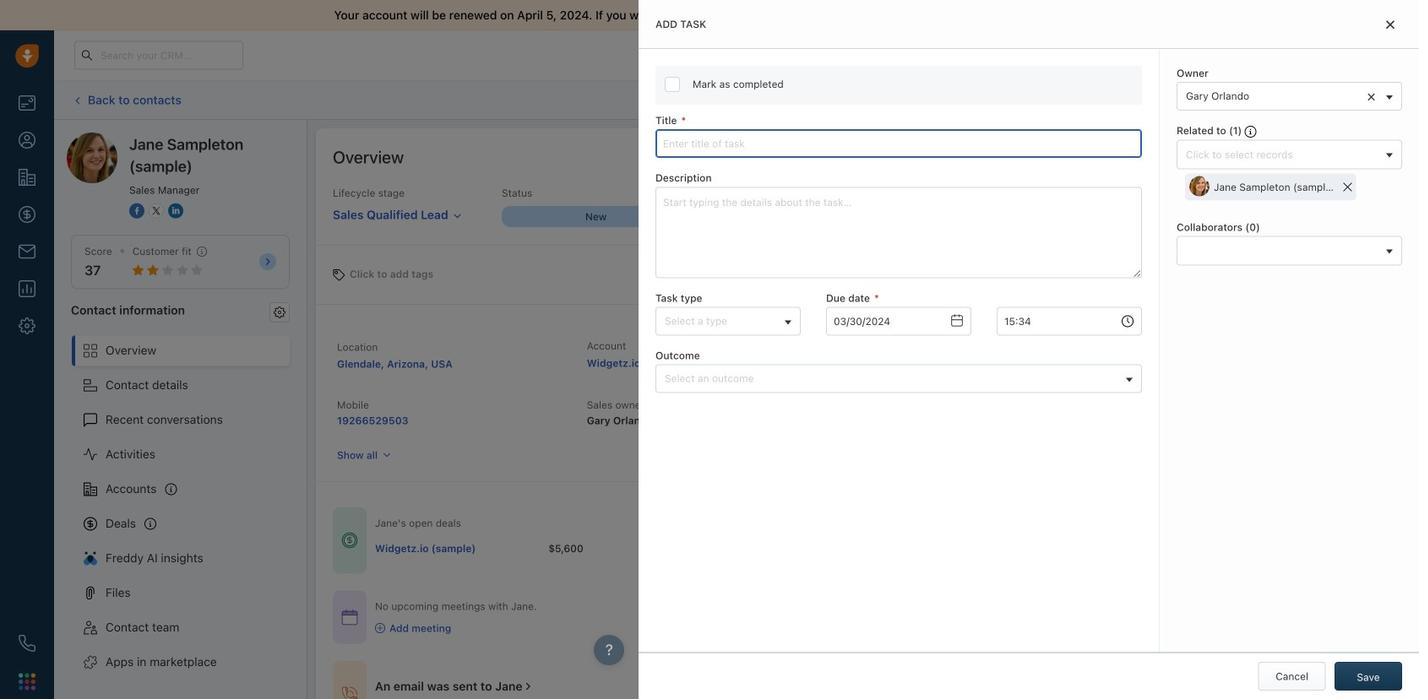 Task type: vqa. For each thing, say whether or not it's contained in the screenshot.
the Freshworks Switcher icon
yes



Task type: locate. For each thing, give the bounding box(es) containing it.
cell
[[375, 532, 549, 566]]

tooltip
[[986, 119, 1035, 143]]

None text field
[[997, 307, 1142, 336]]

send email image
[[1262, 50, 1273, 61]]

-- text field
[[826, 307, 972, 336]]

close image
[[1387, 20, 1395, 30]]

Start typing the details about the task… text field
[[656, 187, 1142, 278]]

container_wx8msf4aqz5i3rn1 image
[[375, 624, 385, 634]]

tab panel
[[639, 0, 1420, 700]]

Click to select records search field
[[1182, 146, 1381, 163]]

row
[[375, 532, 1066, 566]]

mng settings image
[[274, 307, 286, 318]]

Search your CRM... text field
[[74, 41, 243, 70]]

container_wx8msf4aqz5i3rn1 image
[[341, 533, 358, 549], [341, 609, 358, 626], [523, 681, 535, 693], [341, 687, 358, 700]]

dialog
[[639, 0, 1420, 700]]



Task type: describe. For each thing, give the bounding box(es) containing it.
phone element
[[10, 627, 44, 661]]

phone image
[[19, 635, 35, 652]]

close image
[[1392, 9, 1404, 21]]

Enter title of task text field
[[656, 129, 1142, 158]]

freshworks switcher image
[[19, 674, 35, 691]]



